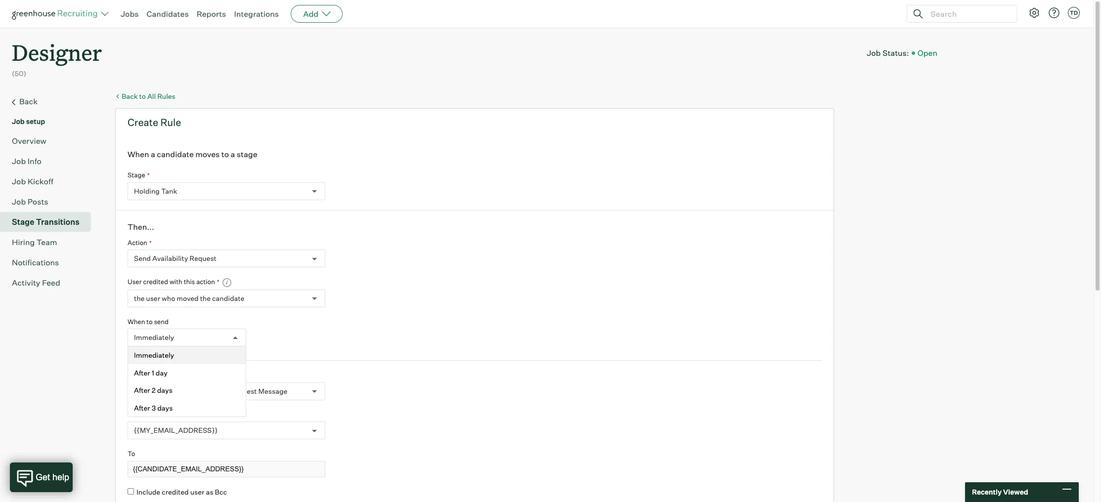 Task type: locate. For each thing, give the bounding box(es) containing it.
2 vertical spatial after
[[134, 404, 150, 413]]

configure image
[[1029, 7, 1041, 19]]

user credited with this action
[[128, 278, 215, 286]]

when for when a candidate moves to a stage
[[128, 150, 149, 159]]

1 vertical spatial credited
[[162, 488, 189, 497]]

stage
[[237, 150, 258, 159]]

0 horizontal spatial request
[[190, 255, 217, 263]]

Include credited user as Bcc checkbox
[[128, 489, 134, 495]]

to
[[139, 92, 146, 100], [222, 150, 229, 159], [147, 318, 153, 326]]

1 horizontal spatial to
[[147, 318, 153, 326]]

0 horizontal spatial user
[[146, 294, 160, 303]]

holding tank
[[134, 187, 177, 195]]

credited
[[143, 278, 168, 286], [162, 488, 189, 497]]

1 vertical spatial user
[[190, 488, 205, 497]]

0 vertical spatial days
[[157, 387, 173, 395]]

designer link
[[12, 28, 102, 69]]

1 vertical spatial to
[[222, 150, 229, 159]]

2 vertical spatial to
[[147, 318, 153, 326]]

default candidate availability request message option
[[133, 387, 288, 396]]

2 a from the left
[[231, 150, 235, 159]]

candidates
[[147, 9, 189, 19]]

0 vertical spatial availability
[[152, 255, 188, 263]]

2
[[152, 387, 156, 395]]

td button
[[1067, 5, 1082, 21]]

job left status:
[[867, 48, 881, 58]]

availability up user credited with this action
[[152, 255, 188, 263]]

job left kickoff
[[12, 176, 26, 186]]

3
[[152, 404, 156, 413]]

open
[[918, 48, 938, 58]]

immediately down when to send at the left bottom
[[134, 334, 174, 342]]

candidates link
[[147, 9, 189, 19]]

back up 'job setup'
[[19, 96, 38, 106]]

credited right include
[[162, 488, 189, 497]]

greenhouse recruiting image
[[12, 8, 101, 20]]

1 horizontal spatial request
[[230, 387, 257, 396]]

message
[[259, 387, 288, 396]]

0 vertical spatial to
[[139, 92, 146, 100]]

0 vertical spatial immediately
[[134, 334, 174, 342]]

0 horizontal spatial a
[[151, 150, 155, 159]]

request
[[190, 255, 217, 263], [230, 387, 257, 396]]

activity
[[12, 278, 40, 288]]

1 horizontal spatial candidate
[[212, 294, 245, 303]]

template
[[128, 372, 156, 380]]

to left the send
[[147, 318, 153, 326]]

after left the 1
[[134, 369, 150, 377]]

jobs
[[121, 9, 139, 19]]

1 horizontal spatial user
[[190, 488, 205, 497]]

0 vertical spatial credited
[[143, 278, 168, 286]]

back link
[[12, 95, 87, 108]]

the down user
[[134, 294, 145, 303]]

send availability request
[[134, 255, 217, 263]]

days right the 2
[[157, 387, 173, 395]]

to for all
[[139, 92, 146, 100]]

0 horizontal spatial back
[[19, 96, 38, 106]]

1 vertical spatial days
[[157, 404, 173, 413]]

kickoff
[[28, 176, 53, 186]]

0 vertical spatial stage
[[128, 171, 145, 179]]

this
[[184, 278, 195, 286]]

0 horizontal spatial availability
[[152, 255, 188, 263]]

overview link
[[12, 135, 87, 147]]

2 immediately from the top
[[134, 351, 174, 360]]

to left all
[[139, 92, 146, 100]]

job left the setup
[[12, 117, 25, 125]]

stage transitions link
[[12, 216, 87, 228]]

integrations
[[234, 9, 279, 19]]

rules
[[157, 92, 176, 100]]

recently viewed
[[973, 488, 1029, 497]]

the down the action
[[200, 294, 211, 303]]

overview
[[12, 136, 46, 146]]

request up the action
[[190, 255, 217, 263]]

back for back to all rules
[[122, 92, 138, 100]]

None text field
[[128, 462, 326, 478]]

1 vertical spatial stage
[[12, 217, 34, 227]]

after
[[134, 369, 150, 377], [134, 387, 150, 395], [134, 404, 150, 413]]

when down create
[[128, 150, 149, 159]]

team
[[36, 237, 57, 247]]

1 vertical spatial request
[[230, 387, 257, 396]]

rule
[[161, 116, 181, 129]]

0 horizontal spatial the
[[134, 294, 145, 303]]

activity feed
[[12, 278, 60, 288]]

when left the send
[[128, 318, 145, 326]]

1 horizontal spatial back
[[122, 92, 138, 100]]

1 vertical spatial after
[[134, 387, 150, 395]]

2 after from the top
[[134, 387, 150, 395]]

1 horizontal spatial the
[[200, 294, 211, 303]]

transitions
[[36, 217, 80, 227]]

1 a from the left
[[151, 150, 155, 159]]

1 vertical spatial when
[[128, 318, 145, 326]]

after left the 2
[[134, 387, 150, 395]]

the candidate's activity feed will log that this user triggered the action, even if the email is sent from a global email address. image
[[222, 278, 232, 288]]

0 horizontal spatial to
[[139, 92, 146, 100]]

1 immediately from the top
[[134, 334, 174, 342]]

hiring
[[12, 237, 35, 247]]

1 horizontal spatial a
[[231, 150, 235, 159]]

stage for stage transitions
[[12, 217, 34, 227]]

stage up holding
[[128, 171, 145, 179]]

1 vertical spatial availability
[[193, 387, 229, 396]]

after 1 day
[[134, 369, 168, 377]]

as
[[206, 488, 213, 497]]

job status:
[[867, 48, 910, 58]]

reports
[[197, 9, 226, 19]]

job for job posts
[[12, 197, 26, 207]]

job for job status:
[[867, 48, 881, 58]]

moves
[[196, 150, 220, 159]]

job posts
[[12, 197, 48, 207]]

candidate down rule
[[157, 150, 194, 159]]

back left all
[[122, 92, 138, 100]]

stage for stage
[[128, 171, 145, 179]]

availability right candidate on the bottom of page
[[193, 387, 229, 396]]

credited for user
[[143, 278, 168, 286]]

send
[[134, 255, 151, 263]]

days right 3
[[157, 404, 173, 413]]

status:
[[883, 48, 910, 58]]

1 vertical spatial immediately
[[134, 351, 174, 360]]

job for job kickoff
[[12, 176, 26, 186]]

Search text field
[[929, 7, 1009, 21]]

2 when from the top
[[128, 318, 145, 326]]

candidate
[[157, 150, 194, 159], [212, 294, 245, 303]]

3 after from the top
[[134, 404, 150, 413]]

from
[[128, 411, 143, 419]]

back for back
[[19, 96, 38, 106]]

candidate down the candidate's activity feed will log that this user triggered the action, even if the email is sent from a global email address. image
[[212, 294, 245, 303]]

with
[[170, 278, 182, 286]]

days
[[157, 387, 173, 395], [157, 404, 173, 413]]

0 vertical spatial after
[[134, 369, 150, 377]]

back
[[122, 92, 138, 100], [19, 96, 38, 106]]

when
[[128, 150, 149, 159], [128, 318, 145, 326]]

the
[[134, 294, 145, 303], [200, 294, 211, 303]]

user
[[146, 294, 160, 303], [190, 488, 205, 497]]

0 horizontal spatial candidate
[[157, 150, 194, 159]]

request left message
[[230, 387, 257, 396]]

a down create rule
[[151, 150, 155, 159]]

availability
[[152, 255, 188, 263], [193, 387, 229, 396]]

default
[[133, 387, 157, 396]]

0 horizontal spatial stage
[[12, 217, 34, 227]]

td
[[1071, 9, 1079, 16]]

user left as
[[190, 488, 205, 497]]

job
[[867, 48, 881, 58], [12, 117, 25, 125], [12, 156, 26, 166], [12, 176, 26, 186], [12, 197, 26, 207]]

job left posts
[[12, 197, 26, 207]]

days for after 2 days
[[157, 387, 173, 395]]

when for when to send
[[128, 318, 145, 326]]

0 vertical spatial when
[[128, 150, 149, 159]]

1 horizontal spatial stage
[[128, 171, 145, 179]]

immediately up the 1
[[134, 351, 174, 360]]

stage up hiring
[[12, 217, 34, 227]]

job left "info"
[[12, 156, 26, 166]]

user left who
[[146, 294, 160, 303]]

job setup
[[12, 117, 45, 125]]

stage
[[128, 171, 145, 179], [12, 217, 34, 227]]

hiring team link
[[12, 236, 87, 248]]

a left stage
[[231, 150, 235, 159]]

to right the moves
[[222, 150, 229, 159]]

credited left with
[[143, 278, 168, 286]]

info
[[28, 156, 42, 166]]

viewed
[[1004, 488, 1029, 497]]

1 when from the top
[[128, 150, 149, 159]]

moved
[[177, 294, 199, 303]]

user
[[128, 278, 142, 286]]

create rule
[[128, 116, 181, 129]]

1 after from the top
[[134, 369, 150, 377]]

after left 3
[[134, 404, 150, 413]]



Task type: describe. For each thing, give the bounding box(es) containing it.
after for after 2 days
[[134, 387, 150, 395]]

the candidate's activity feed will log that this user triggered the action, even if the email is sent from a global email address. element
[[220, 278, 232, 288]]

after 3 days
[[134, 404, 173, 413]]

job for job setup
[[12, 117, 25, 125]]

notifications
[[12, 258, 59, 267]]

add
[[303, 9, 319, 19]]

who
[[162, 294, 175, 303]]

activity feed link
[[12, 277, 87, 289]]

{{my_email_address}}
[[134, 427, 218, 435]]

recently
[[973, 488, 1002, 497]]

candidate
[[158, 387, 191, 396]]

0 vertical spatial request
[[190, 255, 217, 263]]

include credited user as bcc
[[137, 488, 227, 497]]

bcc
[[215, 488, 227, 497]]

designer (50)
[[12, 38, 102, 78]]

all
[[147, 92, 156, 100]]

then...
[[128, 222, 154, 232]]

job kickoff link
[[12, 175, 87, 187]]

tank
[[161, 187, 177, 195]]

after 2 days
[[134, 387, 173, 395]]

holding
[[134, 187, 160, 195]]

default candidate availability request message
[[133, 387, 288, 396]]

after for after 3 days
[[134, 404, 150, 413]]

send
[[154, 318, 169, 326]]

0 vertical spatial candidate
[[157, 150, 194, 159]]

jobs link
[[121, 9, 139, 19]]

reports link
[[197, 9, 226, 19]]

notifications link
[[12, 257, 87, 268]]

days for after 3 days
[[157, 404, 173, 413]]

to for send
[[147, 318, 153, 326]]

1 vertical spatial candidate
[[212, 294, 245, 303]]

when a candidate moves to a stage
[[128, 150, 258, 159]]

feed
[[42, 278, 60, 288]]

1
[[152, 369, 154, 377]]

action
[[128, 239, 147, 247]]

job posts link
[[12, 196, 87, 208]]

day
[[156, 369, 168, 377]]

the user who moved the candidate
[[134, 294, 245, 303]]

after for after 1 day
[[134, 369, 150, 377]]

to
[[128, 450, 135, 458]]

job kickoff
[[12, 176, 53, 186]]

2 horizontal spatial to
[[222, 150, 229, 159]]

hiring team
[[12, 237, 57, 247]]

posts
[[28, 197, 48, 207]]

1 the from the left
[[134, 294, 145, 303]]

setup
[[26, 117, 45, 125]]

when to send
[[128, 318, 169, 326]]

create
[[128, 116, 158, 129]]

integrations link
[[234, 9, 279, 19]]

job info
[[12, 156, 42, 166]]

2 the from the left
[[200, 294, 211, 303]]

action
[[196, 278, 215, 286]]

add button
[[291, 5, 343, 23]]

stage transitions
[[12, 217, 80, 227]]

include
[[137, 488, 160, 497]]

back to all rules
[[122, 92, 176, 100]]

1 horizontal spatial availability
[[193, 387, 229, 396]]

designer
[[12, 38, 102, 67]]

0 vertical spatial user
[[146, 294, 160, 303]]

back to all rules link
[[115, 91, 835, 101]]

td button
[[1069, 7, 1080, 19]]

job info link
[[12, 155, 87, 167]]

credited for include
[[162, 488, 189, 497]]

(50)
[[12, 69, 26, 78]]

job for job info
[[12, 156, 26, 166]]



Task type: vqa. For each thing, say whether or not it's contained in the screenshot.
team
yes



